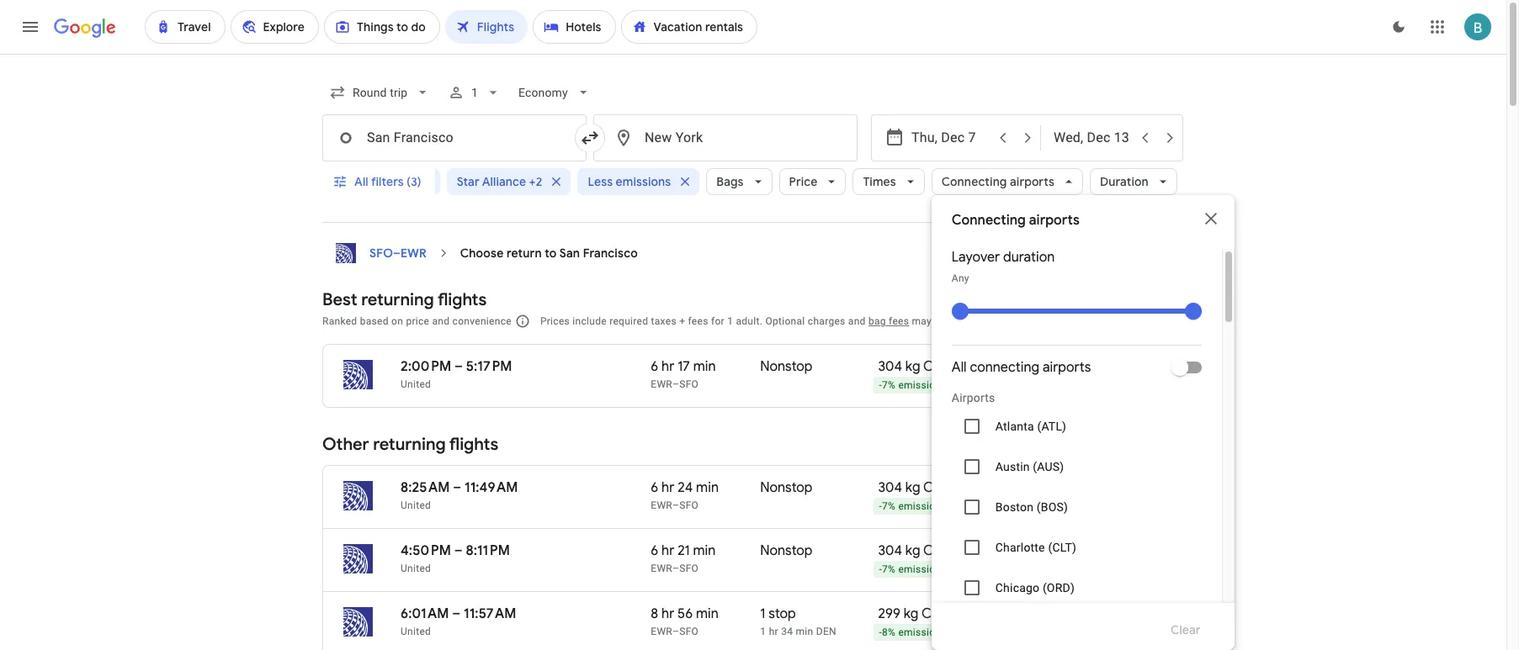 Task type: vqa. For each thing, say whether or not it's contained in the screenshot.
Zoom out icon
no



Task type: describe. For each thing, give the bounding box(es) containing it.
leaves newark liberty international airport at 4:50 pm on wednesday, december 13 and arrives at san francisco international airport at 8:11 pm on wednesday, december 13. element
[[401, 543, 510, 560]]

2 this price for this flight doesn't include overhead bin access. if you need a carry-on bag, use the bags filter to update prices. image from the top
[[1066, 541, 1086, 561]]

+
[[679, 316, 685, 327]]

– inside 6 hr 21 min ewr – sfo
[[673, 563, 679, 575]]

11:49 am
[[465, 480, 518, 497]]

main content containing best returning flights
[[322, 236, 1184, 651]]

6 for 6 hr 17 min
[[651, 359, 658, 375]]

– inside 8 hr 56 min ewr – sfo
[[673, 626, 679, 638]]

min for 6 hr 17 min
[[693, 359, 716, 375]]

based
[[360, 316, 389, 327]]

Return text field
[[1054, 115, 1131, 161]]

1 vertical spatial connecting
[[952, 212, 1026, 229]]

(bos)
[[1037, 501, 1068, 514]]

price
[[406, 316, 429, 327]]

17
[[678, 359, 690, 375]]

ranked
[[322, 316, 357, 327]]

charges
[[808, 316, 845, 327]]

close dialog image
[[1201, 209, 1221, 229]]

2:00 pm – 5:17 pm united
[[401, 359, 512, 391]]

hr inside 1 stop 1 hr 34 min den
[[769, 626, 778, 638]]

co for 299 kg co 2 -8% emissions
[[922, 606, 943, 623]]

boston
[[995, 501, 1034, 514]]

– inside the 2:00 pm – 5:17 pm united
[[454, 359, 463, 375]]

sort by: button
[[1107, 306, 1184, 336]]

1 and from the left
[[432, 316, 450, 327]]

connecting airports inside popup button
[[942, 174, 1055, 189]]

total duration 8 hr 56 min. element
[[651, 606, 760, 625]]

sfo for 6 hr 17 min
[[679, 379, 699, 391]]

other
[[322, 434, 369, 455]]

6 for 6 hr 24 min
[[651, 480, 658, 497]]

299
[[878, 606, 900, 623]]

airports
[[952, 391, 995, 405]]

include
[[573, 316, 607, 327]]

united for 8:25 am
[[401, 500, 431, 512]]

$253
[[1086, 359, 1116, 375]]

duration
[[1003, 249, 1055, 266]]

hr for 21
[[662, 543, 674, 560]]

round
[[1070, 501, 1097, 513]]

6 for 6 hr 21 min
[[651, 543, 658, 560]]

required
[[609, 316, 648, 327]]

main menu image
[[20, 17, 40, 37]]

total duration 6 hr 24 min. element
[[651, 480, 760, 499]]

best
[[322, 290, 357, 311]]

2 7% from the top
[[882, 501, 896, 513]]

2:00 pm
[[401, 359, 451, 375]]

alliance
[[482, 174, 526, 189]]

hr for 17
[[662, 359, 674, 375]]

6 hr 21 min ewr – sfo
[[651, 543, 716, 575]]

convenience
[[452, 316, 512, 327]]

chicago (ord)
[[995, 582, 1075, 595]]

2 vertical spatial airports
[[1043, 359, 1091, 376]]

8:11 pm
[[466, 543, 510, 560]]

6 hr 17 min ewr – sfo
[[651, 359, 716, 391]]

4:50 pm
[[401, 543, 451, 560]]

all connecting airports
[[952, 359, 1091, 376]]

(aus)
[[1033, 460, 1064, 474]]

min for 6 hr 21 min
[[693, 543, 716, 560]]

total duration 6 hr 17 min. element
[[651, 359, 760, 378]]

2 - from the top
[[879, 501, 882, 513]]

4:50 pm – 8:11 pm united
[[401, 543, 510, 575]]

prices include required taxes + fees for 1 adult. optional charges and bag fees may apply. passenger assistance
[[540, 316, 1069, 327]]

connecting
[[970, 359, 1040, 376]]

flights for best returning flights
[[438, 290, 487, 311]]

1 stop 1 hr 34 min den
[[760, 606, 837, 638]]

7% inside 304 kg co -7% emissions
[[882, 564, 896, 576]]

airports inside popup button
[[1010, 174, 1055, 189]]

emissions inside 299 kg co 2 -8% emissions
[[898, 627, 947, 639]]

304 for 304 kg co 2 -7% emissions
[[878, 359, 902, 375]]

Departure time: 2:00 PM. text field
[[401, 359, 451, 375]]

sfo for 6 hr 24 min
[[679, 500, 699, 512]]

adult.
[[736, 316, 763, 327]]

passenger assistance button
[[965, 316, 1069, 327]]

less emissions button
[[578, 162, 700, 202]]

by:
[[1140, 313, 1157, 328]]

– inside "8:25 am – 11:49 am united"
[[453, 480, 461, 497]]

austin (aus)
[[995, 460, 1064, 474]]

emissions inside 304 kg co 2 -7% emissions
[[898, 380, 947, 392]]

layover duration any
[[952, 249, 1055, 284]]

star alliance +2 button
[[447, 162, 571, 202]]

emissions inside popup button
[[616, 174, 671, 189]]

choose return to san francisco
[[460, 246, 638, 261]]

Arrival time: 11:49 AM. text field
[[465, 480, 518, 497]]

times
[[863, 174, 896, 189]]

Arrival time: 11:57 AM. text field
[[464, 606, 516, 623]]

– up best returning flights
[[393, 246, 401, 261]]

star alliance +2
[[457, 174, 542, 189]]

less emissions
[[588, 174, 671, 189]]

for
[[711, 316, 725, 327]]

flights for other returning flights
[[449, 434, 498, 455]]

united for 4:50 pm
[[401, 563, 431, 575]]

sfo – ewr
[[369, 246, 426, 261]]

8
[[651, 606, 658, 623]]

sort by:
[[1114, 313, 1157, 328]]

304 kg co 2 -7% emissions
[[878, 359, 950, 392]]

– inside 6:01 am – 11:57 am united
[[452, 606, 461, 623]]

ewr for 6 hr 17 min
[[651, 379, 673, 391]]

bags button
[[706, 162, 772, 202]]

Arrival time: 5:17 PM. text field
[[466, 359, 512, 375]]

kg for 304 kg co
[[905, 480, 920, 497]]

round trip
[[1070, 501, 1116, 513]]

-7% emissions
[[879, 501, 947, 513]]

sfo for 6 hr 21 min
[[679, 563, 699, 575]]

any
[[952, 273, 969, 284]]

austin
[[995, 460, 1030, 474]]

atlanta
[[995, 420, 1034, 433]]

+2
[[529, 174, 542, 189]]

bag fees button
[[869, 316, 909, 327]]

304 kg co
[[878, 480, 944, 497]]

none search field containing connecting airports
[[311, 72, 1235, 651]]

– inside 6 hr 24 min ewr – sfo
[[673, 500, 679, 512]]

nonstop flight. element for 6 hr 17 min
[[760, 359, 813, 378]]

sfo for 8 hr 56 min
[[679, 626, 699, 638]]

passenger
[[965, 316, 1015, 327]]

optional
[[765, 316, 805, 327]]

1 vertical spatial airports
[[1029, 212, 1080, 229]]

other returning flights
[[322, 434, 498, 455]]

304 kg co -7% emissions
[[878, 543, 947, 576]]

(clt)
[[1048, 541, 1077, 555]]

bag
[[869, 316, 886, 327]]

34
[[781, 626, 793, 638]]

best returning flights
[[322, 290, 487, 311]]

leaves newark liberty international airport at 2:00 pm on wednesday, december 13 and arrives at san francisco international airport at 5:17 pm on wednesday, december 13. element
[[401, 359, 512, 375]]

united for 6:01 am
[[401, 626, 431, 638]]



Task type: locate. For each thing, give the bounding box(es) containing it.
min right 34
[[796, 626, 813, 638]]

2 nonstop from the top
[[760, 480, 813, 497]]

united down 2:00 pm
[[401, 379, 431, 391]]

2 and from the left
[[848, 316, 866, 327]]

and left bag
[[848, 316, 866, 327]]

2 inside 304 kg co 2 -7% emissions
[[944, 364, 950, 378]]

0 horizontal spatial and
[[432, 316, 450, 327]]

1 horizontal spatial and
[[848, 316, 866, 327]]

2 vertical spatial 304
[[878, 543, 902, 560]]

2 fees from the left
[[889, 316, 909, 327]]

3 united from the top
[[401, 563, 431, 575]]

0 vertical spatial 6
[[651, 359, 658, 375]]

2 vertical spatial 7%
[[882, 564, 896, 576]]

1 7% from the top
[[882, 380, 896, 392]]

min right 17
[[693, 359, 716, 375]]

1 vertical spatial 304
[[878, 480, 902, 497]]

connecting airports button
[[932, 162, 1083, 202]]

3 304 from the top
[[878, 543, 902, 560]]

ewr for 8 hr 56 min
[[651, 626, 673, 638]]

3 6 from the top
[[651, 543, 658, 560]]

sfo down 56
[[679, 626, 699, 638]]

1 vertical spatial all
[[952, 359, 967, 376]]

filters
[[371, 174, 404, 189]]

3 nonstop from the top
[[760, 543, 813, 560]]

– right 6:01 am
[[452, 606, 461, 623]]

chicago
[[995, 582, 1040, 595]]

layover (1 of 1) is a 1 hr 34 min layover at denver international airport in denver. element
[[760, 625, 870, 639]]

hr inside 6 hr 21 min ewr – sfo
[[662, 543, 674, 560]]

2 for 299
[[943, 611, 949, 625]]

atlanta (atl)
[[995, 420, 1067, 433]]

304 inside 304 kg co 2 -7% emissions
[[878, 359, 902, 375]]

0 vertical spatial nonstop flight. element
[[760, 359, 813, 378]]

1 this price for this flight doesn't include overhead bin access. if you need a carry-on bag, use the bags filter to update prices. image from the top
[[1066, 356, 1086, 377]]

hr for 56
[[662, 606, 674, 623]]

united inside the 2:00 pm – 5:17 pm united
[[401, 379, 431, 391]]

hr left the 24
[[662, 480, 674, 497]]

san
[[559, 246, 580, 261]]

304 inside 304 kg co -7% emissions
[[878, 543, 902, 560]]

trip
[[1100, 501, 1116, 513]]

7% up 299
[[882, 564, 896, 576]]

emissions right less
[[616, 174, 671, 189]]

– right 8:25 am text box on the bottom of the page
[[453, 480, 461, 497]]

fees
[[688, 316, 708, 327], [889, 316, 909, 327]]

ewr
[[401, 246, 426, 261], [651, 379, 673, 391], [651, 500, 673, 512], [651, 563, 673, 575], [651, 626, 673, 638]]

4 - from the top
[[879, 627, 882, 639]]

None search field
[[311, 72, 1235, 651]]

kg for 304 kg co 2 -7% emissions
[[905, 359, 920, 375]]

times button
[[853, 162, 925, 202]]

sfo inside 6 hr 21 min ewr – sfo
[[679, 563, 699, 575]]

6 left the 24
[[651, 480, 658, 497]]

11:57 am
[[464, 606, 516, 623]]

flights up convenience
[[438, 290, 487, 311]]

3 - from the top
[[879, 564, 882, 576]]

co
[[923, 359, 944, 375], [923, 480, 944, 497], [923, 543, 944, 560], [922, 606, 943, 623]]

–
[[393, 246, 401, 261], [454, 359, 463, 375], [673, 379, 679, 391], [453, 480, 461, 497], [673, 500, 679, 512], [454, 543, 463, 560], [673, 563, 679, 575], [452, 606, 461, 623], [673, 626, 679, 638]]

6 inside 6 hr 21 min ewr – sfo
[[651, 543, 658, 560]]

8 hr 56 min ewr – sfo
[[651, 606, 719, 638]]

co up -7% emissions
[[923, 480, 944, 497]]

and
[[432, 316, 450, 327], [848, 316, 866, 327]]

2 304 from the top
[[878, 480, 902, 497]]

boston (bos)
[[995, 501, 1068, 514]]

0 vertical spatial returning
[[361, 290, 434, 311]]

304 for 304 kg co -7% emissions
[[878, 543, 902, 560]]

nonstop flight. element for 6 hr 21 min
[[760, 543, 813, 562]]

1 6 from the top
[[651, 359, 658, 375]]

- inside 304 kg co 2 -7% emissions
[[879, 380, 882, 392]]

co inside 299 kg co 2 -8% emissions
[[922, 606, 943, 623]]

6:01 am – 11:57 am united
[[401, 606, 516, 638]]

united inside 6:01 am – 11:57 am united
[[401, 626, 431, 638]]

304
[[878, 359, 902, 375], [878, 480, 902, 497], [878, 543, 902, 560]]

all filters (3)
[[354, 174, 421, 189]]

may
[[912, 316, 932, 327]]

- inside 304 kg co -7% emissions
[[879, 564, 882, 576]]

all filters (3) button
[[322, 162, 435, 202]]

– down the 24
[[673, 500, 679, 512]]

all up the airports
[[952, 359, 967, 376]]

1 vertical spatial this price for this flight doesn't include overhead bin access. if you need a carry-on bag, use the bags filter to update prices. image
[[1066, 541, 1086, 561]]

united down "4:50 pm"
[[401, 563, 431, 575]]

connecting up layover
[[952, 212, 1026, 229]]

bags
[[716, 174, 744, 189]]

star
[[457, 174, 479, 189]]

total duration 6 hr 21 min. element
[[651, 543, 760, 562]]

- down 299
[[879, 627, 882, 639]]

change appearance image
[[1379, 7, 1419, 47]]

2 nonstop flight. element from the top
[[760, 480, 813, 499]]

sfo down the 21
[[679, 563, 699, 575]]

swap origin and destination. image
[[580, 128, 600, 148]]

hr left 17
[[662, 359, 674, 375]]

5:17 pm
[[466, 359, 512, 375]]

-
[[879, 380, 882, 392], [879, 501, 882, 513], [879, 564, 882, 576], [879, 627, 882, 639]]

kg down -7% emissions
[[905, 543, 920, 560]]

min right 56
[[696, 606, 719, 623]]

sort
[[1114, 313, 1137, 328]]

all inside all filters (3) button
[[354, 174, 368, 189]]

co for 304 kg co
[[923, 480, 944, 497]]

8:25 am – 11:49 am united
[[401, 480, 518, 512]]

sfo inside 8 hr 56 min ewr – sfo
[[679, 626, 699, 638]]

1 inside popup button
[[472, 86, 478, 99]]

ewr down 8 in the left of the page
[[651, 626, 673, 638]]

returning for other
[[373, 434, 446, 455]]

sfo
[[369, 246, 393, 261], [679, 379, 699, 391], [679, 500, 699, 512], [679, 563, 699, 575], [679, 626, 699, 638]]

kg down 'may'
[[905, 359, 920, 375]]

nonstop flight. element
[[760, 359, 813, 378], [760, 480, 813, 499], [760, 543, 813, 562]]

7% inside 304 kg co 2 -7% emissions
[[882, 380, 896, 392]]

0 vertical spatial airports
[[1010, 174, 1055, 189]]

kg for 304 kg co -7% emissions
[[905, 543, 920, 560]]

- down 304 kg co
[[879, 501, 882, 513]]

co for 304 kg co -7% emissions
[[923, 543, 944, 560]]

6 left the 21
[[651, 543, 658, 560]]

choose
[[460, 246, 504, 261]]

1 vertical spatial connecting airports
[[952, 212, 1080, 229]]

charlotte
[[995, 541, 1045, 555]]

connecting inside popup button
[[942, 174, 1007, 189]]

– inside "4:50 pm – 8:11 pm united"
[[454, 543, 463, 560]]

304 up -7% emissions
[[878, 480, 902, 497]]

co down 'may'
[[923, 359, 944, 375]]

sfo down 17
[[679, 379, 699, 391]]

sfo inside 6 hr 24 min ewr – sfo
[[679, 500, 699, 512]]

nonstop flight. element for 6 hr 24 min
[[760, 480, 813, 499]]

- up 299
[[879, 564, 882, 576]]

1 - from the top
[[879, 380, 882, 392]]

co down -7% emissions
[[923, 543, 944, 560]]

united inside "8:25 am – 11:49 am united"
[[401, 500, 431, 512]]

0 vertical spatial this price for this flight doesn't include overhead bin access. if you need a carry-on bag, use the bags filter to update prices. image
[[1066, 356, 1086, 377]]

nonstop for 6 hr 17 min
[[760, 359, 813, 375]]

– down 17
[[673, 379, 679, 391]]

ewr down total duration 6 hr 24 min. element
[[651, 500, 673, 512]]

hr right 8 in the left of the page
[[662, 606, 674, 623]]

kg inside 304 kg co -7% emissions
[[905, 543, 920, 560]]

all
[[354, 174, 368, 189], [952, 359, 967, 376]]

ewr up best returning flights
[[401, 246, 426, 261]]

leaves newark liberty international airport at 6:01 am on wednesday, december 13 and arrives at san francisco international airport at 11:57 am on wednesday, december 13. element
[[401, 606, 516, 623]]

1 horizontal spatial all
[[952, 359, 967, 376]]

nonstop for 6 hr 21 min
[[760, 543, 813, 560]]

0 vertical spatial flights
[[438, 290, 487, 311]]

stop
[[769, 606, 796, 623]]

299 kg co 2 -8% emissions
[[878, 606, 949, 639]]

this price for this flight doesn't include overhead bin access. if you need a carry-on bag, use the bags filter to update prices. image
[[1066, 356, 1086, 377], [1066, 541, 1086, 561]]

304 for 304 kg co
[[878, 480, 902, 497]]

Departure time: 8:25 AM. text field
[[401, 480, 450, 497]]

sfo inside 6 hr 17 min ewr – sfo
[[679, 379, 699, 391]]

all left filters
[[354, 174, 368, 189]]

(ord)
[[1043, 582, 1075, 595]]

1 united from the top
[[401, 379, 431, 391]]

duration button
[[1090, 162, 1177, 202]]

kg
[[905, 359, 920, 375], [905, 480, 920, 497], [905, 543, 920, 560], [904, 606, 919, 623]]

kg inside 304 kg co 2 -7% emissions
[[905, 359, 920, 375]]

fees right +
[[688, 316, 708, 327]]

304 down -7% emissions
[[878, 543, 902, 560]]

sfo up best returning flights
[[369, 246, 393, 261]]

min inside 6 hr 24 min ewr – sfo
[[696, 480, 719, 497]]

duration
[[1100, 174, 1149, 189]]

airports down the assistance
[[1043, 359, 1091, 376]]

1 stop flight. element
[[760, 606, 796, 625]]

kg up -7% emissions
[[905, 480, 920, 497]]

1 vertical spatial 7%
[[882, 501, 896, 513]]

united for 2:00 pm
[[401, 379, 431, 391]]

0 vertical spatial connecting airports
[[942, 174, 1055, 189]]

24
[[678, 480, 693, 497]]

Departure text field
[[911, 115, 989, 161]]

2 inside 299 kg co 2 -8% emissions
[[943, 611, 949, 625]]

to
[[545, 246, 557, 261]]

francisco
[[583, 246, 638, 261]]

3 7% from the top
[[882, 564, 896, 576]]

connecting airports up duration
[[952, 212, 1080, 229]]

6
[[651, 359, 658, 375], [651, 480, 658, 497], [651, 543, 658, 560]]

co for 304 kg co 2 -7% emissions
[[923, 359, 944, 375]]

min right the 21
[[693, 543, 716, 560]]

0 vertical spatial nonstop
[[760, 359, 813, 375]]

1 vertical spatial returning
[[373, 434, 446, 455]]

min inside 6 hr 17 min ewr – sfo
[[693, 359, 716, 375]]

kg inside 299 kg co 2 -8% emissions
[[904, 606, 919, 623]]

6 hr 24 min ewr – sfo
[[651, 480, 719, 512]]

connecting airports down 'departure' text box
[[942, 174, 1055, 189]]

co inside 304 kg co -7% emissions
[[923, 543, 944, 560]]

airports up duration
[[1029, 212, 1080, 229]]

emissions up 299 kg co 2 -8% emissions
[[898, 564, 947, 576]]

ewr for 6 hr 24 min
[[651, 500, 673, 512]]

304 down bag fees button
[[878, 359, 902, 375]]

4 united from the top
[[401, 626, 431, 638]]

1 horizontal spatial fees
[[889, 316, 909, 327]]

learn more about ranking image
[[515, 314, 530, 329]]

ewr up 8 in the left of the page
[[651, 563, 673, 575]]

kg for 299 kg co 2 -8% emissions
[[904, 606, 919, 623]]

leaves newark liberty international airport at 8:25 am on wednesday, december 13 and arrives at san francisco international airport at 11:49 am on wednesday, december 13. element
[[401, 480, 518, 497]]

united down 6:01 am
[[401, 626, 431, 638]]

min inside 8 hr 56 min ewr – sfo
[[696, 606, 719, 623]]

253 US dollars text field
[[1086, 359, 1116, 375]]

2 vertical spatial nonstop flight. element
[[760, 543, 813, 562]]

ewr inside 6 hr 24 min ewr – sfo
[[651, 500, 673, 512]]

2 for 304
[[944, 364, 950, 378]]

emissions left the airports
[[898, 380, 947, 392]]

ewr inside 6 hr 17 min ewr – sfo
[[651, 379, 673, 391]]

min right the 24
[[696, 480, 719, 497]]

ewr inside 6 hr 21 min ewr – sfo
[[651, 563, 673, 575]]

min for 6 hr 24 min
[[696, 480, 719, 497]]

taxes
[[651, 316, 677, 327]]

8:25 am
[[401, 480, 450, 497]]

hr
[[662, 359, 674, 375], [662, 480, 674, 497], [662, 543, 674, 560], [662, 606, 674, 623], [769, 626, 778, 638]]

(3)
[[407, 174, 421, 189]]

0 vertical spatial 304
[[878, 359, 902, 375]]

nonstop for 6 hr 24 min
[[760, 480, 813, 497]]

less
[[588, 174, 613, 189]]

1 vertical spatial 2
[[943, 611, 949, 625]]

all for all filters (3)
[[354, 174, 368, 189]]

Arrival time: 8:11 PM. text field
[[466, 543, 510, 560]]

united
[[401, 379, 431, 391], [401, 500, 431, 512], [401, 563, 431, 575], [401, 626, 431, 638]]

hr inside 8 hr 56 min ewr – sfo
[[662, 606, 674, 623]]

2 down the apply.
[[944, 364, 950, 378]]

emissions down 304 kg co
[[898, 501, 947, 513]]

2 stops or fewer, stops, selected image
[[311, 162, 440, 202]]

1 nonstop from the top
[[760, 359, 813, 375]]

prices
[[540, 316, 570, 327]]

and right price
[[432, 316, 450, 327]]

min for 8 hr 56 min
[[696, 606, 719, 623]]

emissions right 8%
[[898, 627, 947, 639]]

1 vertical spatial nonstop flight. element
[[760, 480, 813, 499]]

– down 56
[[673, 626, 679, 638]]

2 united from the top
[[401, 500, 431, 512]]

2
[[944, 364, 950, 378], [943, 611, 949, 625]]

3 nonstop flight. element from the top
[[760, 543, 813, 562]]

den
[[816, 626, 837, 638]]

– inside 6 hr 17 min ewr – sfo
[[673, 379, 679, 391]]

hr left 34
[[769, 626, 778, 638]]

co inside 304 kg co 2 -7% emissions
[[923, 359, 944, 375]]

– down the 21
[[673, 563, 679, 575]]

flights up leaves newark liberty international airport at 8:25 am on wednesday, december 13 and arrives at san francisco international airport at 11:49 am on wednesday, december 13. 'element'
[[449, 434, 498, 455]]

1 nonstop flight. element from the top
[[760, 359, 813, 378]]

united down 8:25 am
[[401, 500, 431, 512]]

returning for best
[[361, 290, 434, 311]]

0 vertical spatial 2
[[944, 364, 950, 378]]

min inside 6 hr 21 min ewr – sfo
[[693, 543, 716, 560]]

nonstop
[[760, 359, 813, 375], [760, 480, 813, 497], [760, 543, 813, 560]]

6 inside 6 hr 24 min ewr – sfo
[[651, 480, 658, 497]]

charlotte (clt)
[[995, 541, 1077, 555]]

– left 8:11 pm in the bottom left of the page
[[454, 543, 463, 560]]

1 vertical spatial 6
[[651, 480, 658, 497]]

2 right 299
[[943, 611, 949, 625]]

this price for this flight doesn't include overhead bin access. if you need a carry-on bag, use the bags filter to update prices. image up (ord)
[[1066, 541, 1086, 561]]

all for all connecting airports
[[952, 359, 967, 376]]

hr inside 6 hr 24 min ewr – sfo
[[662, 480, 674, 497]]

1 fees from the left
[[688, 316, 708, 327]]

1 vertical spatial flights
[[449, 434, 498, 455]]

6:01 am
[[401, 606, 449, 623]]

0 vertical spatial all
[[354, 174, 368, 189]]

- inside 299 kg co 2 -8% emissions
[[879, 627, 882, 639]]

56
[[678, 606, 693, 623]]

hr left the 21
[[662, 543, 674, 560]]

None field
[[322, 77, 438, 108], [512, 77, 598, 108], [322, 77, 438, 108], [512, 77, 598, 108]]

0 vertical spatial 7%
[[882, 380, 896, 392]]

main content
[[322, 236, 1184, 651]]

fees right bag
[[889, 316, 909, 327]]

kg right 299
[[904, 606, 919, 623]]

1 button
[[441, 72, 509, 113]]

ewr inside 8 hr 56 min ewr – sfo
[[651, 626, 673, 638]]

hr inside 6 hr 17 min ewr – sfo
[[662, 359, 674, 375]]

6 inside 6 hr 17 min ewr – sfo
[[651, 359, 658, 375]]

– left arrival time: 5:17 pm. text field
[[454, 359, 463, 375]]

sfo down the 24
[[679, 500, 699, 512]]

ranked based on price and convenience
[[322, 316, 512, 327]]

- down bag
[[879, 380, 882, 392]]

emissions inside 304 kg co -7% emissions
[[898, 564, 947, 576]]

Departure time: 6:01 AM. text field
[[401, 606, 449, 623]]

co right 299
[[922, 606, 943, 623]]

7% down bag fees button
[[882, 380, 896, 392]]

min inside 1 stop 1 hr 34 min den
[[796, 626, 813, 638]]

0 vertical spatial connecting
[[942, 174, 1007, 189]]

1 vertical spatial nonstop
[[760, 480, 813, 497]]

airports down return text box at the top
[[1010, 174, 1055, 189]]

6 left 17
[[651, 359, 658, 375]]

apply.
[[934, 316, 962, 327]]

0 horizontal spatial fees
[[688, 316, 708, 327]]

2 vertical spatial 6
[[651, 543, 658, 560]]

assistance
[[1018, 316, 1069, 327]]

2 6 from the top
[[651, 480, 658, 497]]

returning up on at the left of page
[[361, 290, 434, 311]]

this price for this flight doesn't include overhead bin access. if you need a carry-on bag, use the bags filter to update prices. image down the assistance
[[1066, 356, 1086, 377]]

connecting down 'departure' text box
[[942, 174, 1007, 189]]

21
[[678, 543, 690, 560]]

Departure time: 4:50 PM. text field
[[401, 543, 451, 560]]

ewr down total duration 6 hr 17 min. element
[[651, 379, 673, 391]]

0 horizontal spatial all
[[354, 174, 368, 189]]

united inside "4:50 pm – 8:11 pm united"
[[401, 563, 431, 575]]

layover
[[952, 249, 1000, 266]]

ewr for 6 hr 21 min
[[651, 563, 673, 575]]

loading results progress bar
[[0, 54, 1507, 57]]

hr for 24
[[662, 480, 674, 497]]

None text field
[[322, 114, 587, 162], [593, 114, 858, 162], [322, 114, 587, 162], [593, 114, 858, 162]]

flights
[[438, 290, 487, 311], [449, 434, 498, 455]]

1 304 from the top
[[878, 359, 902, 375]]

7% down 304 kg co
[[882, 501, 896, 513]]

2 vertical spatial nonstop
[[760, 543, 813, 560]]

returning up 8:25 am text box on the bottom of the page
[[373, 434, 446, 455]]



